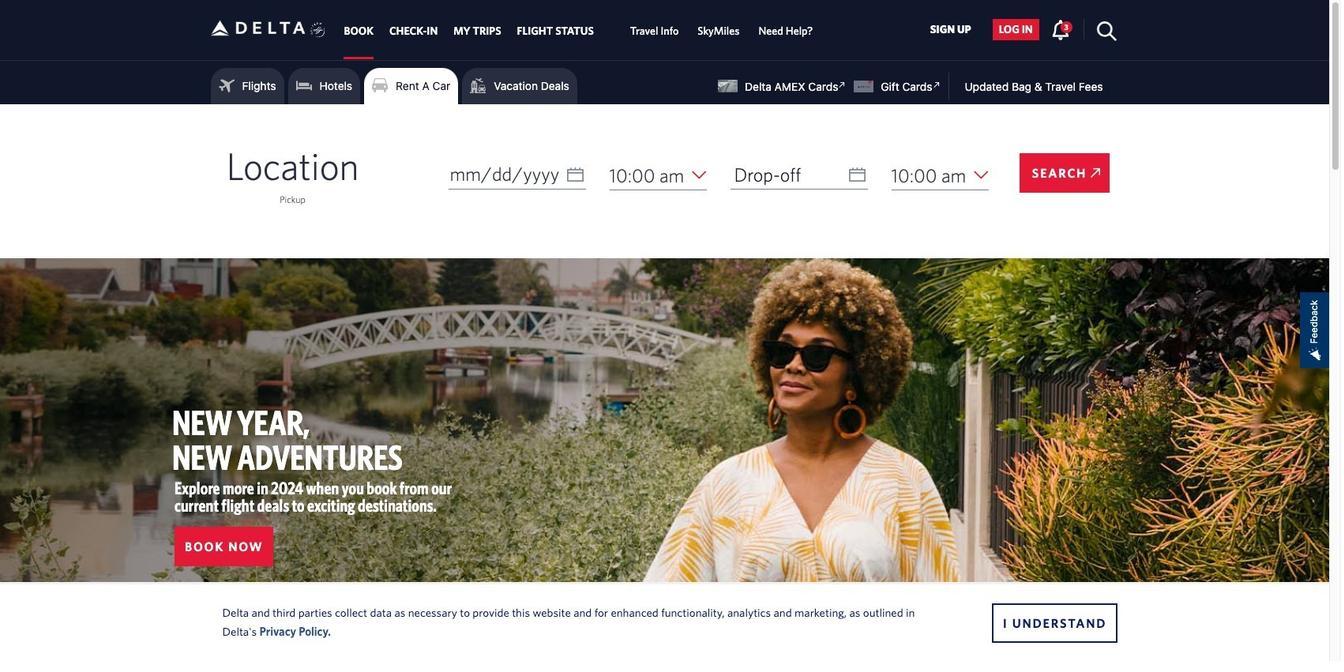 Task type: locate. For each thing, give the bounding box(es) containing it.
this link opens another site in a new window that may not follow the same accessibility policies as delta air lines. image
[[929, 77, 944, 92]]

tab list
[[336, 0, 823, 59]]

delta air lines image
[[211, 4, 305, 53]]

None date field
[[448, 160, 586, 190], [730, 160, 868, 190], [448, 160, 586, 190], [730, 160, 868, 190]]



Task type: describe. For each thing, give the bounding box(es) containing it.
this link opens another site in a new window that may not follow the same accessibility policies as delta air lines. image
[[835, 77, 850, 92]]

skyteam image
[[310, 5, 326, 55]]



Task type: vqa. For each thing, say whether or not it's contained in the screenshot.
'date field'
yes



